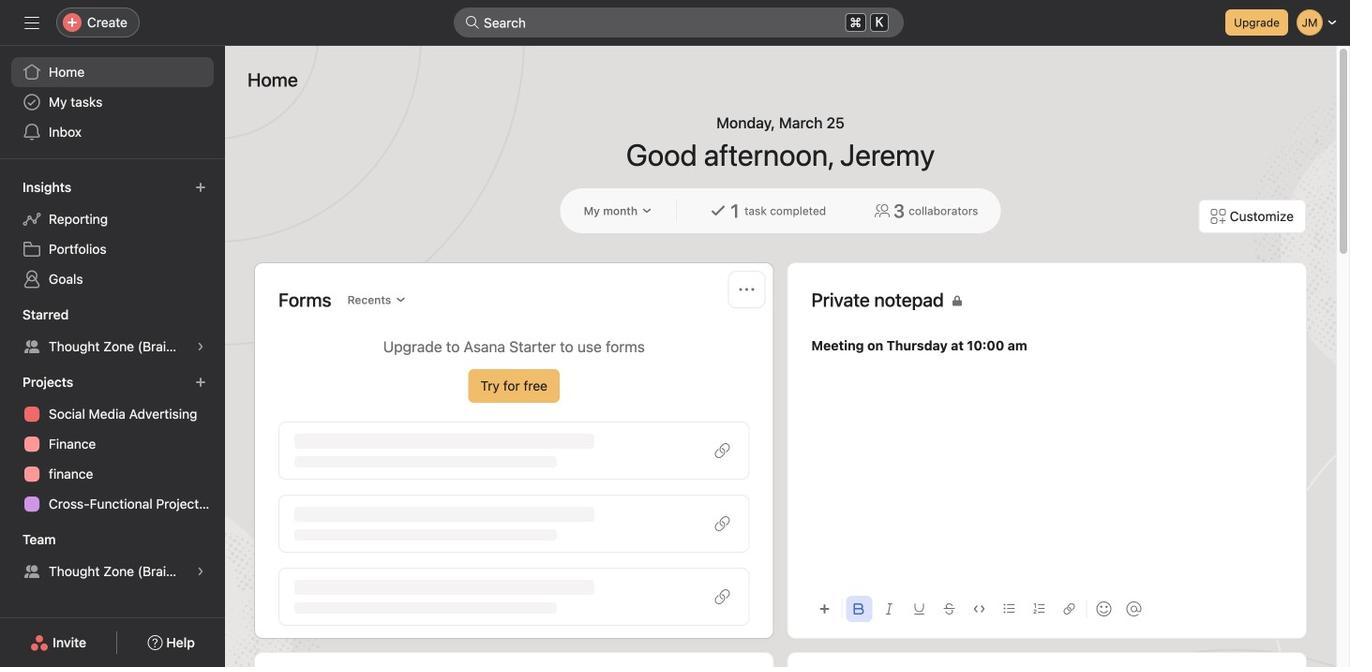Task type: vqa. For each thing, say whether or not it's contained in the screenshot.
Add billing info button on the right top
no



Task type: describe. For each thing, give the bounding box(es) containing it.
link image
[[1064, 604, 1075, 615]]

new project or portfolio image
[[195, 377, 206, 388]]

italics image
[[884, 604, 895, 615]]

actions image
[[739, 282, 754, 297]]

Search tasks, projects, and more text field
[[454, 8, 904, 38]]

insert an object image
[[819, 604, 830, 615]]



Task type: locate. For each thing, give the bounding box(es) containing it.
global element
[[0, 46, 225, 158]]

numbered list image
[[1034, 604, 1045, 615]]

see details, thought zone (brainstorm space) image for starred element
[[195, 341, 206, 353]]

starred element
[[0, 298, 225, 366]]

emoji image
[[1096, 602, 1111, 617]]

see details, thought zone (brainstorm space) image
[[195, 341, 206, 353], [195, 566, 206, 578]]

1 see details, thought zone (brainstorm space) image from the top
[[195, 341, 206, 353]]

0 vertical spatial see details, thought zone (brainstorm space) image
[[195, 341, 206, 353]]

insights element
[[0, 171, 225, 298]]

projects element
[[0, 366, 225, 523]]

see details, thought zone (brainstorm space) image for teams element
[[195, 566, 206, 578]]

new insights image
[[195, 182, 206, 193]]

underline image
[[914, 604, 925, 615]]

code image
[[974, 604, 985, 615]]

see details, thought zone (brainstorm space) image inside teams element
[[195, 566, 206, 578]]

toolbar
[[811, 588, 1283, 630]]

strikethrough image
[[944, 604, 955, 615]]

bulleted list image
[[1004, 604, 1015, 615]]

at mention image
[[1126, 602, 1141, 617]]

None field
[[454, 8, 904, 38]]

prominent image
[[465, 15, 480, 30]]

teams element
[[0, 523, 225, 591]]

2 see details, thought zone (brainstorm space) image from the top
[[195, 566, 206, 578]]

1 vertical spatial see details, thought zone (brainstorm space) image
[[195, 566, 206, 578]]

see details, thought zone (brainstorm space) image inside starred element
[[195, 341, 206, 353]]

hide sidebar image
[[24, 15, 39, 30]]

bold image
[[854, 604, 865, 615]]



